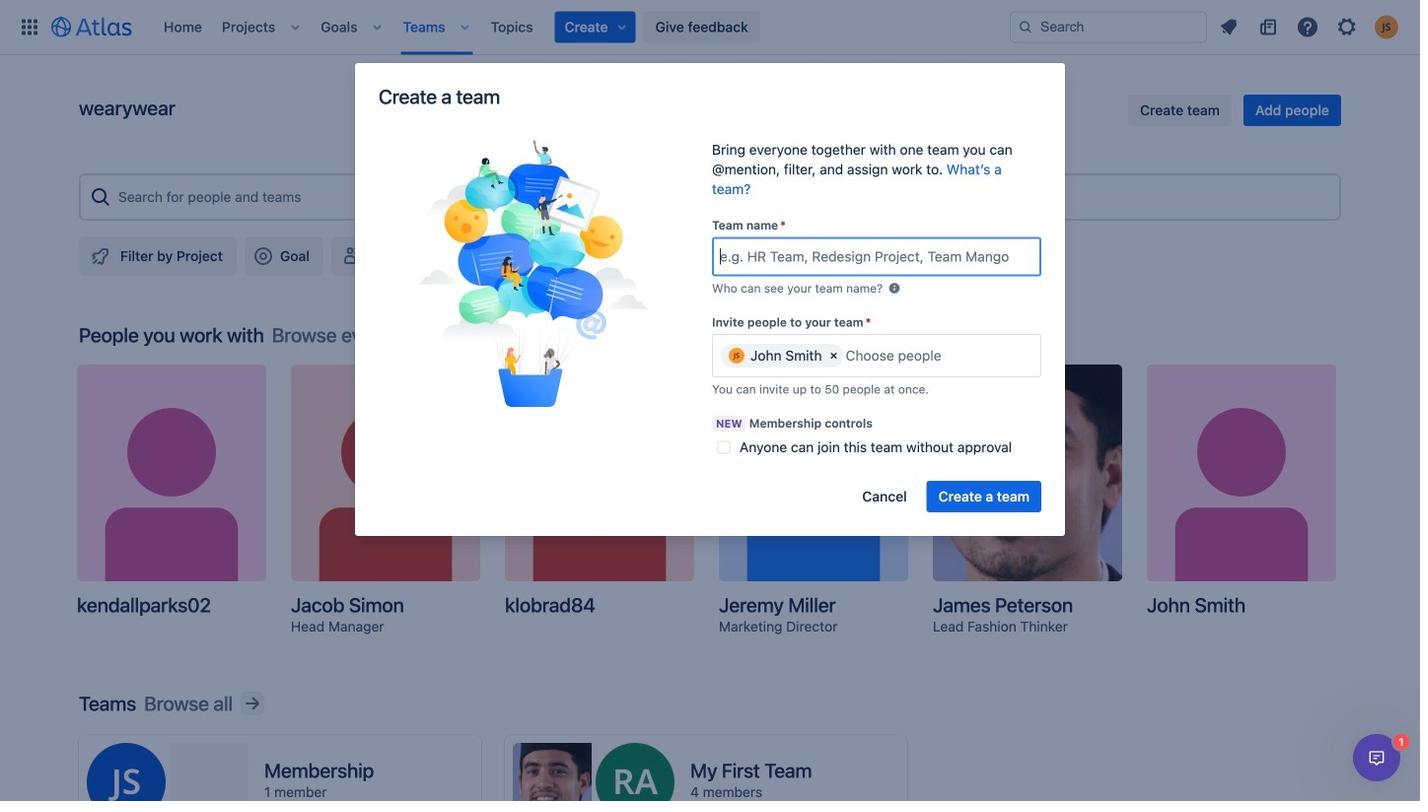 Task type: vqa. For each thing, say whether or not it's contained in the screenshot.
dialog
yes



Task type: locate. For each thing, give the bounding box(es) containing it.
Search for people and teams field
[[112, 179, 1331, 215]]

dialog
[[1353, 735, 1400, 782]]

Search field
[[1010, 11, 1207, 43]]

create a team image
[[417, 140, 650, 407]]

banner
[[0, 0, 1420, 55]]

top element
[[12, 0, 1010, 55]]

browse everyone image
[[430, 323, 453, 347]]

None search field
[[1010, 11, 1207, 43]]

clear image
[[826, 348, 842, 364]]



Task type: describe. For each thing, give the bounding box(es) containing it.
search image
[[1018, 19, 1034, 35]]

create a team element
[[395, 140, 672, 412]]

search for people and teams image
[[89, 185, 112, 209]]

e.g. HR Team, Redesign Project, Team Mango field
[[714, 239, 1039, 275]]

browse all image
[[241, 692, 264, 716]]

your team name is visible to anyone in your organisation. it may be visible on work shared outside your organisation. image
[[887, 281, 903, 296]]

help image
[[1296, 15, 1320, 39]]



